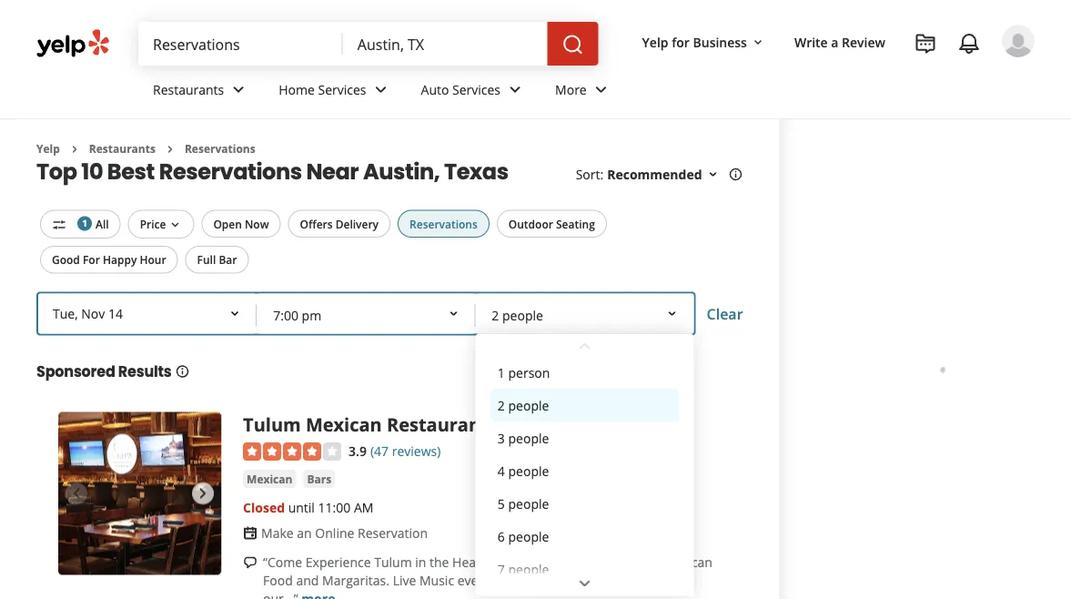 Task type: describe. For each thing, give the bounding box(es) containing it.
mexican link
[[243, 470, 296, 488]]

weekend.
[[493, 571, 550, 589]]

for
[[83, 252, 100, 267]]

24 chevron down v2 image for more
[[591, 79, 612, 101]]

closed until 11:00 am
[[243, 498, 374, 516]]

1 person
[[497, 363, 550, 380]]

0 vertical spatial tulum
[[243, 412, 301, 437]]

people for 5 people
[[508, 494, 549, 511]]

for inside "button"
[[672, 33, 690, 51]]

24 chevron down v2 image for auto services
[[504, 79, 526, 101]]

tulum mexican restaurant and tequila bar
[[243, 412, 636, 437]]

restaurant
[[387, 412, 489, 437]]

bars
[[307, 471, 331, 486]]

people for 7 people
[[508, 560, 549, 577]]

write
[[795, 33, 828, 51]]

1 all
[[82, 216, 109, 231]]

none field near
[[358, 34, 533, 54]]

good for happy hour button
[[40, 246, 178, 273]]

reservations link
[[185, 141, 255, 156]]

auto services
[[421, 81, 501, 98]]

more
[[555, 81, 587, 98]]

search image
[[562, 34, 584, 56]]

6
[[497, 527, 505, 544]]

(47 reviews) link
[[370, 440, 441, 460]]

yelp link
[[36, 141, 60, 156]]

outdoor seating
[[509, 216, 595, 231]]

mexican button
[[243, 470, 296, 488]]

make an online reservation
[[261, 524, 428, 541]]

Select a date text field
[[38, 293, 257, 333]]

clear
[[707, 304, 743, 323]]

2 people button
[[490, 388, 680, 421]]

home services
[[279, 81, 366, 98]]

yelp for yelp for business
[[642, 33, 669, 51]]

best
[[574, 553, 600, 570]]

until
[[288, 498, 315, 516]]

next image
[[192, 482, 214, 504]]

reservations inside button
[[410, 216, 478, 231]]

forget
[[589, 571, 625, 589]]

live
[[393, 571, 416, 589]]

people for 4 people
[[508, 461, 549, 479]]

a
[[831, 33, 839, 51]]

full bar button
[[185, 246, 249, 273]]

mexican inside "come experience tulum in the heart of austin. the best authentic mexican food and margaritas. live music every weekend. don't forget to ask for our…"
[[663, 553, 713, 570]]

heart
[[453, 553, 486, 570]]

7
[[497, 560, 505, 577]]

16 speech v2 image
[[243, 555, 258, 570]]

reservations button
[[398, 210, 490, 238]]

tulum inside "come experience tulum in the heart of austin. the best authentic mexican food and margaritas. live music every weekend. don't forget to ask for our…"
[[374, 553, 412, 570]]

auto
[[421, 81, 449, 98]]

(47
[[370, 442, 389, 459]]

home
[[279, 81, 315, 98]]

review
[[842, 33, 886, 51]]

4 people button
[[490, 454, 680, 486]]

closed
[[243, 498, 285, 516]]

austin,
[[363, 156, 440, 187]]

1 for 1 person
[[497, 363, 505, 380]]

auto services link
[[406, 66, 541, 118]]

more link
[[541, 66, 627, 118]]

people for 6 people
[[508, 527, 549, 544]]

Find text field
[[153, 34, 328, 54]]

outdoor seating button
[[497, 210, 607, 238]]

3.9
[[349, 442, 367, 459]]

top
[[36, 156, 77, 187]]

bar inside button
[[219, 252, 237, 267]]

Time field
[[259, 295, 474, 335]]

authentic
[[603, 553, 660, 570]]

to
[[628, 571, 640, 589]]

price button
[[128, 210, 194, 238]]

an
[[297, 524, 312, 541]]

every
[[458, 571, 490, 589]]

services for home services
[[318, 81, 366, 98]]

of
[[489, 553, 501, 570]]

2 people
[[497, 396, 549, 413]]

business
[[693, 33, 747, 51]]

write a review link
[[787, 25, 893, 58]]

5 people button
[[490, 486, 680, 519]]

write a review
[[795, 33, 886, 51]]

price
[[140, 216, 166, 231]]

the
[[430, 553, 449, 570]]

3 people button
[[490, 421, 680, 454]]

all
[[96, 216, 109, 231]]

24 chevron down v2 image for restaurants
[[228, 79, 250, 101]]

0 vertical spatial restaurants link
[[138, 66, 264, 118]]

sponsored
[[36, 361, 115, 382]]

0 horizontal spatial 16 info v2 image
[[175, 364, 190, 378]]

16 chevron down v2 image for yelp for business
[[751, 35, 766, 50]]

yelp for yelp link
[[36, 141, 60, 156]]

don't
[[554, 571, 586, 589]]

yelp for business button
[[635, 25, 773, 58]]

7 people button
[[490, 552, 680, 585]]

3
[[497, 429, 505, 446]]

16 chevron down v2 image for recommended
[[706, 167, 721, 182]]

in
[[415, 553, 426, 570]]

"come experience tulum in the heart of austin. the best authentic mexican food and margaritas. live music every weekend. don't forget to ask for our…"
[[263, 553, 713, 599]]



Task type: locate. For each thing, give the bounding box(es) containing it.
services right auto
[[452, 81, 501, 98]]

0 horizontal spatial yelp
[[36, 141, 60, 156]]

0 vertical spatial 1
[[82, 217, 87, 229]]

make
[[261, 524, 294, 541]]

1 horizontal spatial 16 chevron down v2 image
[[706, 167, 721, 182]]

business categories element
[[138, 66, 1035, 118]]

1 vertical spatial 16 chevron down v2 image
[[706, 167, 721, 182]]

None search field
[[138, 22, 602, 66]]

1 vertical spatial bar
[[604, 412, 636, 437]]

clear button
[[707, 304, 743, 323]]

1 person button
[[490, 355, 680, 388]]

bars button
[[303, 470, 335, 488]]

food
[[263, 571, 293, 589]]

1 people from the top
[[508, 396, 549, 413]]

1 horizontal spatial yelp
[[642, 33, 669, 51]]

24 chevron down v2 image for home services
[[370, 79, 392, 101]]

reservation
[[358, 524, 428, 541]]

(47 reviews)
[[370, 442, 441, 459]]

outdoor
[[509, 216, 553, 231]]

now
[[245, 216, 269, 231]]

near
[[306, 156, 359, 187]]

reviews)
[[392, 442, 441, 459]]

online
[[315, 524, 354, 541]]

16 chevron down v2 image inside price popup button
[[168, 217, 182, 232]]

6 people button
[[490, 519, 680, 552]]

7 people
[[497, 560, 549, 577]]

0 vertical spatial 16 info v2 image
[[729, 167, 743, 182]]

2 16 chevron right v2 image from the left
[[163, 142, 177, 156]]

11:00
[[318, 498, 351, 516]]

2 services from the left
[[452, 81, 501, 98]]

person
[[508, 363, 550, 380]]

services right home
[[318, 81, 366, 98]]

16 chevron down v2 image inside recommended popup button
[[706, 167, 721, 182]]

16 chevron down v2 image right price
[[168, 217, 182, 232]]

24 chevron down v2 image inside "restaurants" link
[[228, 79, 250, 101]]

ask
[[644, 571, 664, 589]]

none field find
[[153, 34, 328, 54]]

Near text field
[[358, 34, 533, 54]]

tulum up 3.9 star rating image
[[243, 412, 301, 437]]

0 horizontal spatial and
[[296, 571, 319, 589]]

1 vertical spatial 16 info v2 image
[[175, 364, 190, 378]]

6 people from the top
[[508, 560, 549, 577]]

people right the 7
[[508, 560, 549, 577]]

restaurants right top
[[89, 141, 156, 156]]

16 chevron down v2 image
[[751, 35, 766, 50], [706, 167, 721, 182], [168, 217, 182, 232]]

services
[[318, 81, 366, 98], [452, 81, 501, 98]]

"come
[[263, 553, 302, 570]]

2 people from the top
[[508, 429, 549, 446]]

slideshow element
[[58, 412, 221, 575]]

1 horizontal spatial 16 info v2 image
[[729, 167, 743, 182]]

open now button
[[202, 210, 281, 238]]

the
[[549, 553, 571, 570]]

16 chevron right v2 image right best
[[163, 142, 177, 156]]

1 16 chevron right v2 image from the left
[[67, 142, 82, 156]]

yelp inside "button"
[[642, 33, 669, 51]]

none field up auto
[[358, 34, 533, 54]]

24 chevron down v2 image
[[228, 79, 250, 101], [370, 79, 392, 101], [504, 79, 526, 101], [591, 79, 612, 101], [574, 573, 596, 594]]

mexican up 3.9 link
[[306, 412, 382, 437]]

yelp for business
[[642, 33, 747, 51]]

16 chevron right v2 image right yelp link
[[67, 142, 82, 156]]

24 chevron down v2 image right auto services
[[504, 79, 526, 101]]

restaurants link right top
[[89, 141, 156, 156]]

0 vertical spatial yelp
[[642, 33, 669, 51]]

2 horizontal spatial 16 chevron down v2 image
[[751, 35, 766, 50]]

0 vertical spatial and
[[493, 412, 528, 437]]

3 people from the top
[[508, 461, 549, 479]]

mexican up closed
[[247, 471, 293, 486]]

1 horizontal spatial and
[[493, 412, 528, 437]]

results
[[118, 361, 172, 382]]

Cover field
[[477, 295, 692, 335]]

people right "4"
[[508, 461, 549, 479]]

1 vertical spatial yelp
[[36, 141, 60, 156]]

1 vertical spatial and
[[296, 571, 319, 589]]

1 horizontal spatial services
[[452, 81, 501, 98]]

good for happy hour
[[52, 252, 166, 267]]

full
[[197, 252, 216, 267]]

2 horizontal spatial mexican
[[663, 553, 713, 570]]

0 vertical spatial for
[[672, 33, 690, 51]]

recommended button
[[607, 166, 721, 183]]

recommended
[[607, 166, 702, 183]]

for right ask
[[667, 571, 684, 589]]

sponsored results
[[36, 361, 172, 382]]

1 horizontal spatial 1
[[497, 363, 505, 380]]

seating
[[556, 216, 595, 231]]

1 vertical spatial mexican
[[247, 471, 293, 486]]

offers delivery button
[[288, 210, 391, 238]]

and up "4"
[[493, 412, 528, 437]]

open now
[[213, 216, 269, 231]]

1 services from the left
[[318, 81, 366, 98]]

people for 2 people
[[508, 396, 549, 413]]

restaurants inside the business categories element
[[153, 81, 224, 98]]

3 people
[[497, 429, 549, 446]]

0 horizontal spatial bar
[[219, 252, 237, 267]]

people right 2
[[508, 396, 549, 413]]

2 vertical spatial 16 chevron down v2 image
[[168, 217, 182, 232]]

tulum up live
[[374, 553, 412, 570]]

16 chevron down v2 image for price
[[168, 217, 182, 232]]

home services link
[[264, 66, 406, 118]]

bar right tequila
[[604, 412, 636, 437]]

previous image
[[66, 482, 87, 504]]

mexican
[[306, 412, 382, 437], [247, 471, 293, 486], [663, 553, 713, 570]]

2 vertical spatial mexican
[[663, 553, 713, 570]]

16 chevron down v2 image right business
[[751, 35, 766, 50]]

3.9 star rating image
[[243, 442, 341, 461]]

user actions element
[[628, 23, 1061, 135]]

24 chevron down v2 image down best at the right
[[574, 573, 596, 594]]

1 horizontal spatial bar
[[604, 412, 636, 437]]

bar right full
[[219, 252, 237, 267]]

austin.
[[505, 553, 545, 570]]

happy
[[103, 252, 137, 267]]

1 vertical spatial 1
[[497, 363, 505, 380]]

1 horizontal spatial none field
[[358, 34, 533, 54]]

services for auto services
[[452, 81, 501, 98]]

5 people
[[497, 494, 549, 511]]

0 horizontal spatial 16 chevron right v2 image
[[67, 142, 82, 156]]

3.9 link
[[349, 440, 367, 460]]

for inside "come experience tulum in the heart of austin. the best authentic mexican food and margaritas. live music every weekend. don't forget to ask for our…"
[[667, 571, 684, 589]]

16 reservation v2 image
[[243, 526, 258, 540]]

1 vertical spatial tulum
[[374, 553, 412, 570]]

ruby a. image
[[1002, 25, 1035, 57]]

24 chevron down v2 image right more
[[591, 79, 612, 101]]

2 none field from the left
[[358, 34, 533, 54]]

16 info v2 image right recommended popup button
[[729, 167, 743, 182]]

1 horizontal spatial mexican
[[306, 412, 382, 437]]

1 left all
[[82, 217, 87, 229]]

for left business
[[672, 33, 690, 51]]

1
[[82, 217, 87, 229], [497, 363, 505, 380]]

0 vertical spatial 16 chevron down v2 image
[[751, 35, 766, 50]]

filters group
[[36, 210, 611, 273]]

full bar
[[197, 252, 237, 267]]

experience
[[306, 553, 371, 570]]

top 10 best reservations near austin, texas
[[36, 156, 509, 187]]

5
[[497, 494, 505, 511]]

tulum mexican restaurant and tequila bar link
[[243, 412, 636, 437]]

yelp left business
[[642, 33, 669, 51]]

4 people from the top
[[508, 494, 549, 511]]

0 vertical spatial mexican
[[306, 412, 382, 437]]

notifications image
[[959, 33, 980, 55]]

24 chevron down v2 image inside auto services 'link'
[[504, 79, 526, 101]]

24 chevron down v2 image left auto
[[370, 79, 392, 101]]

2
[[497, 396, 505, 413]]

16 chevron right v2 image for restaurants
[[67, 142, 82, 156]]

sort:
[[576, 166, 604, 183]]

1 horizontal spatial 16 chevron right v2 image
[[163, 142, 177, 156]]

1 none field from the left
[[153, 34, 328, 54]]

people inside button
[[508, 461, 549, 479]]

tequila
[[533, 412, 599, 437]]

people up austin. at the bottom of the page
[[508, 527, 549, 544]]

and right food
[[296, 571, 319, 589]]

people right the 3
[[508, 429, 549, 446]]

16 chevron right v2 image
[[67, 142, 82, 156], [163, 142, 177, 156]]

people for 3 people
[[508, 429, 549, 446]]

16 chevron down v2 image inside yelp for business "button"
[[751, 35, 766, 50]]

0 horizontal spatial 16 chevron down v2 image
[[168, 217, 182, 232]]

10
[[81, 156, 103, 187]]

1 inside button
[[497, 363, 505, 380]]

1 vertical spatial for
[[667, 571, 684, 589]]

1 inside 1 all
[[82, 217, 87, 229]]

restaurants link up reservations link
[[138, 66, 264, 118]]

offers delivery
[[300, 216, 379, 231]]

16 chevron right v2 image for reservations
[[163, 142, 177, 156]]

1 for 1 all
[[82, 217, 87, 229]]

1 horizontal spatial tulum
[[374, 553, 412, 570]]

restaurants up reservations link
[[153, 81, 224, 98]]

am
[[354, 498, 374, 516]]

0 horizontal spatial mexican
[[247, 471, 293, 486]]

hour
[[140, 252, 166, 267]]

yelp left 10
[[36, 141, 60, 156]]

24 chevron down v2 image inside the more link
[[591, 79, 612, 101]]

margaritas.
[[322, 571, 390, 589]]

services inside 'link'
[[452, 81, 501, 98]]

and inside "come experience tulum in the heart of austin. the best authentic mexican food and margaritas. live music every weekend. don't forget to ask for our…"
[[296, 571, 319, 589]]

6 people
[[497, 527, 549, 544]]

offers
[[300, 216, 333, 231]]

24 chevron down v2 image down find field
[[228, 79, 250, 101]]

16 filter v2 image
[[52, 217, 66, 232]]

0 vertical spatial restaurants
[[153, 81, 224, 98]]

1 vertical spatial restaurants link
[[89, 141, 156, 156]]

bar
[[219, 252, 237, 267], [604, 412, 636, 437]]

texas
[[444, 156, 509, 187]]

24 chevron down v2 image inside home services link
[[370, 79, 392, 101]]

our…"
[[263, 589, 298, 599]]

None field
[[153, 34, 328, 54], [358, 34, 533, 54]]

mexican up ask
[[663, 553, 713, 570]]

people right the '5'
[[508, 494, 549, 511]]

none field up home
[[153, 34, 328, 54]]

16 info v2 image
[[729, 167, 743, 182], [175, 364, 190, 378]]

5 people from the top
[[508, 527, 549, 544]]

16 info v2 image right 'results'
[[175, 364, 190, 378]]

0 horizontal spatial tulum
[[243, 412, 301, 437]]

restaurants link
[[138, 66, 264, 118], [89, 141, 156, 156]]

delivery
[[336, 216, 379, 231]]

music
[[420, 571, 454, 589]]

0 horizontal spatial services
[[318, 81, 366, 98]]

0 horizontal spatial none field
[[153, 34, 328, 54]]

0 vertical spatial bar
[[219, 252, 237, 267]]

0 horizontal spatial 1
[[82, 217, 87, 229]]

16 chevron down v2 image right recommended
[[706, 167, 721, 182]]

good
[[52, 252, 80, 267]]

mexican inside button
[[247, 471, 293, 486]]

and
[[493, 412, 528, 437], [296, 571, 319, 589]]

projects image
[[915, 33, 937, 55]]

1 vertical spatial restaurants
[[89, 141, 156, 156]]

1 left person
[[497, 363, 505, 380]]



Task type: vqa. For each thing, say whether or not it's contained in the screenshot.
Freedom Locksmith's responds
no



